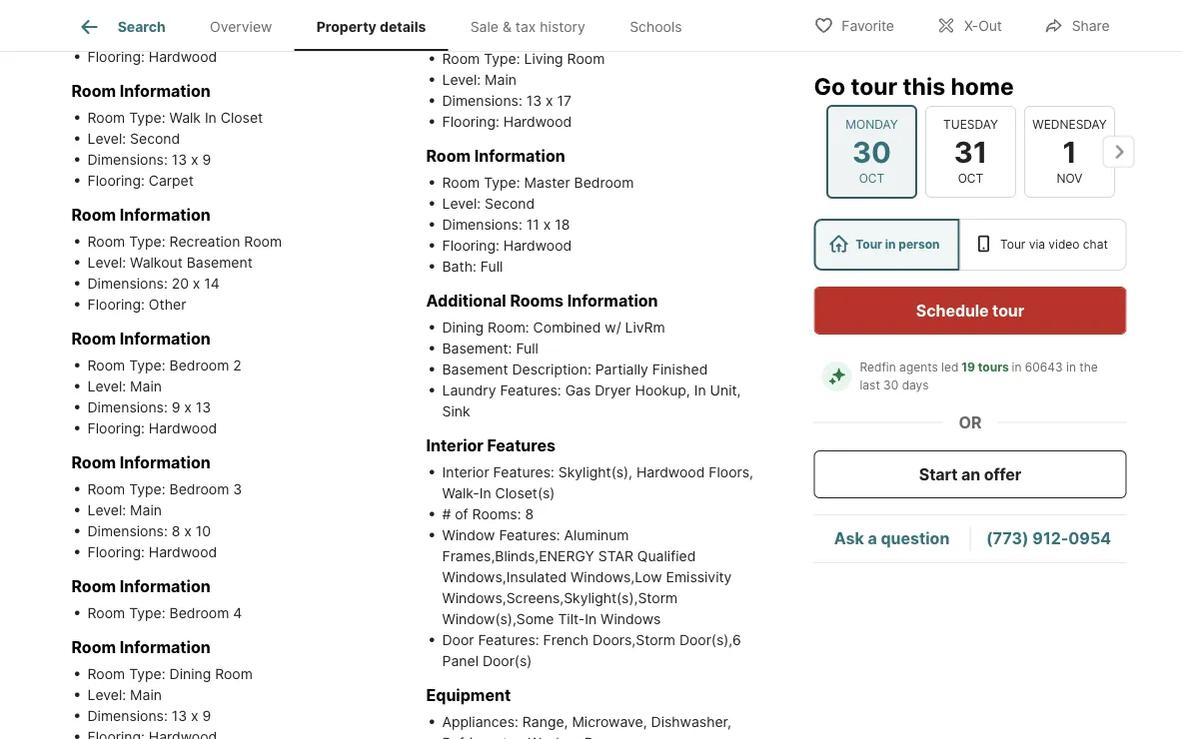 Task type: locate. For each thing, give the bounding box(es) containing it.
0954
[[1069, 529, 1111, 549]]

tour for go
[[851, 72, 898, 100]]

bedroom left 3
[[169, 481, 229, 498]]

1 horizontal spatial basement
[[442, 361, 508, 378]]

0 vertical spatial 30
[[852, 134, 891, 169]]

laundry features:
[[442, 382, 565, 399]]

agents
[[900, 360, 938, 375]]

1 tour from the left
[[856, 237, 882, 252]]

hardwood inside room information room type: bedroom 3 level: main dimensions: 8 x 10 flooring: hardwood
[[149, 544, 217, 561]]

1 horizontal spatial in
[[1012, 360, 1022, 375]]

door
[[442, 632, 474, 649]]

master
[[524, 175, 570, 192]]

washer,
[[528, 735, 581, 740]]

hardwood inside room information room type: living room level: main dimensions: 13 x 17 flooring: hardwood
[[503, 114, 572, 131]]

sale
[[470, 18, 499, 35]]

type: inside room information room type: master bedroom level: second dimensions: 11 x 18 flooring: hardwood bath: full
[[484, 175, 520, 192]]

panel
[[442, 653, 479, 670]]

main down other
[[130, 378, 162, 395]]

features: up frames,blinds,energy
[[499, 527, 560, 544]]

dimensions: inside room information room type: bedroom 2 level: main dimensions: 9 x 13 flooring: hardwood
[[87, 399, 168, 416]]

main inside room information room type: bedroom 2 level: main dimensions: 9 x 13 flooring: hardwood
[[130, 378, 162, 395]]

in right tours
[[1012, 360, 1022, 375]]

tour up monday
[[851, 72, 898, 100]]

favorite
[[842, 17, 894, 34]]

in left 'the'
[[1066, 360, 1076, 375]]

in left unit,
[[694, 382, 706, 399]]

features: for window
[[499, 527, 560, 544]]

room
[[426, 23, 471, 42], [442, 51, 480, 68], [567, 51, 605, 68], [71, 82, 116, 101], [87, 110, 125, 127], [426, 147, 471, 166], [442, 175, 480, 192], [71, 206, 116, 225], [87, 233, 125, 250], [244, 233, 282, 250], [71, 329, 116, 349], [87, 357, 125, 374], [71, 453, 116, 473], [87, 481, 125, 498], [71, 577, 116, 597], [87, 605, 125, 622], [71, 638, 116, 658], [87, 666, 125, 683], [215, 666, 253, 683]]

second down walk
[[130, 131, 180, 148]]

8 down closet(s)
[[525, 506, 534, 523]]

level: for room information room type: dining room level: main dimensions: 13 x 9
[[87, 687, 126, 704]]

full down room:
[[516, 340, 539, 357]]

hardwood up room information room type: bedroom 3 level: main dimensions: 8 x 10 flooring: hardwood
[[149, 420, 217, 437]]

1 vertical spatial basement
[[442, 361, 508, 378]]

flooring:
[[87, 49, 145, 66], [442, 114, 500, 131], [87, 173, 145, 190], [442, 237, 500, 254], [87, 296, 145, 313], [87, 420, 145, 437], [87, 544, 145, 561]]

basement up 14
[[187, 254, 253, 271]]

door features:
[[442, 632, 543, 649]]

tour inside button
[[992, 301, 1025, 320]]

4
[[233, 605, 242, 622]]

hardwood left 'floors,'
[[637, 464, 705, 481]]

0 horizontal spatial oct
[[859, 171, 884, 186]]

x inside room information room type: living room level: main dimensions: 13 x 17 flooring: hardwood
[[546, 93, 553, 110]]

1
[[1062, 134, 1076, 169]]

bedroom right master
[[574, 175, 634, 192]]

go
[[814, 72, 846, 100]]

details
[[380, 18, 426, 35]]

main
[[130, 7, 162, 24], [485, 72, 517, 89], [130, 378, 162, 395], [130, 502, 162, 519], [130, 687, 162, 704]]

2 oct from the left
[[958, 171, 983, 186]]

main down room information room type: bedroom 4
[[130, 687, 162, 704]]

flooring: up room information room type: bedroom 3 level: main dimensions: 8 x 10 flooring: hardwood
[[87, 420, 145, 437]]

information inside room information room type: dining room level: main dimensions: 13 x 9
[[120, 638, 211, 658]]

13 inside room information room type: walk in closet level: second dimensions: 13 x 9 flooring: carpet
[[172, 152, 187, 169]]

type: inside room information room type: bedroom 4
[[129, 605, 166, 622]]

interior up walk- at the bottom of page
[[442, 464, 489, 481]]

in up # of rooms: 8
[[479, 485, 491, 502]]

flooring: inside room information room type: living room level: main dimensions: 13 x 17 flooring: hardwood
[[442, 114, 500, 131]]

flooring: down search link
[[87, 49, 145, 66]]

main down &
[[485, 72, 517, 89]]

via
[[1029, 237, 1045, 252]]

level: inside room information room type: bedroom 3 level: main dimensions: 8 x 10 flooring: hardwood
[[87, 502, 126, 519]]

features:
[[500, 382, 561, 399], [493, 464, 554, 481], [499, 527, 560, 544], [478, 632, 539, 649]]

0 horizontal spatial basement
[[187, 254, 253, 271]]

features: up door(s)
[[478, 632, 539, 649]]

information for room information room type: dining room level: main dimensions: 13 x 9
[[120, 638, 211, 658]]

x inside room information room type: master bedroom level: second dimensions: 11 x 18 flooring: hardwood bath: full
[[543, 216, 551, 233]]

room information room type: dining room level: main dimensions: 13 x 9
[[71, 638, 253, 725]]

1 horizontal spatial tour
[[1000, 237, 1026, 252]]

room information room type: master bedroom level: second dimensions: 11 x 18 flooring: hardwood bath: full
[[426, 147, 634, 275]]

rooms
[[510, 291, 564, 311]]

next image
[[1103, 136, 1135, 168]]

features: up closet(s)
[[493, 464, 554, 481]]

oct down 31 at the top right
[[958, 171, 983, 186]]

interior features:
[[442, 464, 558, 481]]

level: inside room information room type: recreation room level: walkout basement dimensions: 20 x 14 flooring: other
[[87, 254, 126, 271]]

x inside room information room type: bedroom 2 level: main dimensions: 9 x 13 flooring: hardwood
[[184, 399, 192, 416]]

hardwood for room information room type: living room level: main dimensions: 13 x 17 flooring: hardwood
[[503, 114, 572, 131]]

type: down room information room type: bedroom 4
[[129, 666, 166, 683]]

0 horizontal spatial tour
[[856, 237, 882, 252]]

type: down &
[[484, 51, 520, 68]]

2 vertical spatial 9
[[202, 708, 211, 725]]

2 horizontal spatial in
[[1066, 360, 1076, 375]]

x inside room information room type: bedroom 3 level: main dimensions: 8 x 10 flooring: hardwood
[[184, 523, 192, 540]]

type: up walkout at top left
[[129, 233, 166, 250]]

type: inside room information room type: walk in closet level: second dimensions: 13 x 9 flooring: carpet
[[129, 110, 166, 127]]

0 vertical spatial 9
[[202, 152, 211, 169]]

hardwood
[[149, 49, 217, 66], [503, 114, 572, 131], [503, 237, 572, 254], [149, 420, 217, 437], [637, 464, 705, 481], [149, 544, 217, 561]]

in right walk
[[205, 110, 217, 127]]

flooring: down sale
[[442, 114, 500, 131]]

hardwood inside room information room type: bedroom 2 level: main dimensions: 9 x 13 flooring: hardwood
[[149, 420, 217, 437]]

9 inside room information room type: dining room level: main dimensions: 13 x 9
[[202, 708, 211, 725]]

8 left 10
[[172, 523, 180, 540]]

x for room information room type: living room level: main dimensions: 13 x 17 flooring: hardwood
[[546, 93, 553, 110]]

dining up basement:
[[442, 319, 484, 336]]

windows,insulated
[[442, 569, 567, 586]]

full
[[481, 258, 503, 275], [516, 340, 539, 357]]

dryer
[[595, 382, 631, 399], [584, 735, 621, 740]]

oct down monday
[[859, 171, 884, 186]]

30 inside monday 30 oct
[[852, 134, 891, 169]]

0 vertical spatial dining
[[442, 319, 484, 336]]

flooring: inside room information room type: bedroom 2 level: main dimensions: 9 x 13 flooring: hardwood
[[87, 420, 145, 437]]

(773) 912-0954 link
[[986, 529, 1111, 549]]

x-
[[964, 17, 979, 34]]

30 right last
[[884, 378, 899, 393]]

dining
[[442, 319, 484, 336], [169, 666, 211, 683]]

flooring: left other
[[87, 296, 145, 313]]

of
[[455, 506, 468, 523]]

hardwood down 10
[[149, 544, 217, 561]]

bedroom left 4
[[169, 605, 229, 622]]

tuesday 31 oct
[[943, 117, 998, 186]]

ask a question link
[[834, 529, 950, 549]]

dryer down partially
[[595, 382, 631, 399]]

level: inside room information room type: living room level: main dimensions: 13 x 17 flooring: hardwood
[[442, 72, 481, 89]]

tour inside the tour in person option
[[856, 237, 882, 252]]

wednesday 1 nov
[[1032, 117, 1107, 186]]

information inside room information room type: master bedroom level: second dimensions: 11 x 18 flooring: hardwood bath: full
[[474, 147, 565, 166]]

window features:
[[442, 527, 564, 544]]

full right bath:
[[481, 258, 503, 275]]

1 vertical spatial full
[[516, 340, 539, 357]]

1 vertical spatial 9
[[172, 399, 180, 416]]

schedule tour
[[916, 301, 1025, 320]]

1 vertical spatial tour
[[992, 301, 1025, 320]]

list box
[[814, 219, 1127, 271]]

tour left person
[[856, 237, 882, 252]]

1 horizontal spatial second
[[485, 196, 535, 212]]

1 horizontal spatial full
[[516, 340, 539, 357]]

1 vertical spatial interior
[[442, 464, 489, 481]]

bedroom inside room information room type: bedroom 4
[[169, 605, 229, 622]]

type: inside room information room type: bedroom 3 level: main dimensions: 8 x 10 flooring: hardwood
[[129, 481, 166, 498]]

x for room information room type: dining room level: main dimensions: 13 x 9
[[191, 708, 198, 725]]

oct for 31
[[958, 171, 983, 186]]

offer
[[984, 465, 1022, 484]]

information inside room information room type: walk in closet level: second dimensions: 13 x 9 flooring: carpet
[[120, 82, 211, 101]]

x
[[546, 93, 553, 110], [191, 152, 198, 169], [543, 216, 551, 233], [193, 275, 200, 292], [184, 399, 192, 416], [184, 523, 192, 540], [191, 708, 198, 725]]

dryer inside gas dryer hookup, in unit, sink
[[595, 382, 631, 399]]

main up room information room type: bedroom 4
[[130, 502, 162, 519]]

type: inside room information room type: recreation room level: walkout basement dimensions: 20 x 14 flooring: other
[[129, 233, 166, 250]]

combined
[[533, 319, 601, 336]]

information inside room information room type: recreation room level: walkout basement dimensions: 20 x 14 flooring: other
[[120, 206, 211, 225]]

main for room information room type: bedroom 3 level: main dimensions: 8 x 10 flooring: hardwood
[[130, 502, 162, 519]]

features: for door
[[478, 632, 539, 649]]

share button
[[1027, 4, 1127, 45]]

None button
[[826, 105, 917, 199], [925, 106, 1016, 198], [1024, 106, 1115, 198], [826, 105, 917, 199], [925, 106, 1016, 198], [1024, 106, 1115, 198]]

level: for room information room type: bedroom 3 level: main dimensions: 8 x 10 flooring: hardwood
[[87, 502, 126, 519]]

dimensions:
[[87, 28, 168, 45], [442, 93, 522, 110], [87, 152, 168, 169], [442, 216, 522, 233], [87, 275, 168, 292], [87, 399, 168, 416], [87, 523, 168, 540], [87, 708, 168, 725]]

0 horizontal spatial second
[[130, 131, 180, 148]]

1 horizontal spatial tour
[[992, 301, 1025, 320]]

type: left walk
[[129, 110, 166, 127]]

0 horizontal spatial full
[[481, 258, 503, 275]]

dining down room information room type: bedroom 4
[[169, 666, 211, 683]]

partially
[[595, 361, 648, 378]]

in up french doors,storm door(s),6 panel door(s) on the bottom of the page
[[585, 611, 597, 628]]

gas
[[565, 382, 591, 399]]

type:
[[484, 51, 520, 68], [129, 110, 166, 127], [484, 175, 520, 192], [129, 233, 166, 250], [129, 357, 166, 374], [129, 481, 166, 498], [129, 605, 166, 622], [129, 666, 166, 683]]

features: down description:
[[500, 382, 561, 399]]

type: for room information room type: bedroom 2 level: main dimensions: 9 x 13 flooring: hardwood
[[129, 357, 166, 374]]

in left person
[[885, 237, 896, 252]]

basement inside additional rooms information dining room: combined w/ livrm basement: full basement description: partially finished
[[442, 361, 508, 378]]

type: inside room information room type: dining room level: main dimensions: 13 x 9
[[129, 666, 166, 683]]

door(s)
[[483, 653, 532, 670]]

type: inside room information room type: bedroom 2 level: main dimensions: 9 x 13 flooring: hardwood
[[129, 357, 166, 374]]

level: inside room information room type: bedroom 2 level: main dimensions: 9 x 13 flooring: hardwood
[[87, 378, 126, 395]]

basement
[[187, 254, 253, 271], [442, 361, 508, 378]]

property details tab
[[294, 3, 448, 51]]

0 horizontal spatial dining
[[169, 666, 211, 683]]

interior down sink
[[426, 436, 484, 456]]

type: inside room information room type: living room level: main dimensions: 13 x 17 flooring: hardwood
[[484, 51, 520, 68]]

level: main dimensions: flooring: hardwood
[[87, 7, 217, 66]]

main inside room information room type: living room level: main dimensions: 13 x 17 flooring: hardwood
[[485, 72, 517, 89]]

13
[[526, 93, 542, 110], [172, 152, 187, 169], [196, 399, 211, 416], [172, 708, 187, 725]]

oct for 30
[[859, 171, 884, 186]]

oct inside monday 30 oct
[[859, 171, 884, 186]]

type: up room information room type: dining room level: main dimensions: 13 x 9
[[129, 605, 166, 622]]

second up 11
[[485, 196, 535, 212]]

type: for room information room type: walk in closet level: second dimensions: 13 x 9 flooring: carpet
[[129, 110, 166, 127]]

dimensions: inside level: main dimensions: flooring: hardwood
[[87, 28, 168, 45]]

information inside room information room type: bedroom 2 level: main dimensions: 9 x 13 flooring: hardwood
[[120, 329, 211, 349]]

search link
[[78, 15, 166, 39]]

type: left master
[[484, 175, 520, 192]]

type: down other
[[129, 357, 166, 374]]

flooring: up room information room type: bedroom 4
[[87, 544, 145, 561]]

main left the overview
[[130, 7, 162, 24]]

interior
[[426, 436, 484, 456], [442, 464, 489, 481]]

tab list
[[55, 0, 720, 51]]

1 oct from the left
[[859, 171, 884, 186]]

0 vertical spatial interior
[[426, 436, 484, 456]]

1 vertical spatial dining
[[169, 666, 211, 683]]

tour right schedule
[[992, 301, 1025, 320]]

0 vertical spatial second
[[130, 131, 180, 148]]

bedroom inside room information room type: bedroom 3 level: main dimensions: 8 x 10 flooring: hardwood
[[169, 481, 229, 498]]

main inside room information room type: bedroom 3 level: main dimensions: 8 x 10 flooring: hardwood
[[130, 502, 162, 519]]

room information room type: bedroom 3 level: main dimensions: 8 x 10 flooring: hardwood
[[71, 453, 242, 561]]

walkout
[[130, 254, 183, 271]]

information inside room information room type: bedroom 4
[[120, 577, 211, 597]]

1 vertical spatial dryer
[[584, 735, 621, 740]]

type: for room information room type: recreation room level: walkout basement dimensions: 20 x 14 flooring: other
[[129, 233, 166, 250]]

13 inside room information room type: dining room level: main dimensions: 13 x 9
[[172, 708, 187, 725]]

sale & tax history tab
[[448, 3, 608, 51]]

w/
[[605, 319, 621, 336]]

dryer down microwave,
[[584, 735, 621, 740]]

30 down monday
[[852, 134, 891, 169]]

dimensions: inside room information room type: bedroom 3 level: main dimensions: 8 x 10 flooring: hardwood
[[87, 523, 168, 540]]

13 inside room information room type: bedroom 2 level: main dimensions: 9 x 13 flooring: hardwood
[[196, 399, 211, 416]]

schools tab
[[608, 3, 704, 51]]

hardwood inside room information room type: master bedroom level: second dimensions: 11 x 18 flooring: hardwood bath: full
[[503, 237, 572, 254]]

level: inside room information room type: dining room level: main dimensions: 13 x 9
[[87, 687, 126, 704]]

&
[[503, 18, 512, 35]]

windows,screens,skylight(s),storm
[[442, 590, 678, 607]]

favorite button
[[797, 4, 911, 45]]

tour via video chat
[[1000, 237, 1108, 252]]

full inside room information room type: master bedroom level: second dimensions: 11 x 18 flooring: hardwood bath: full
[[481, 258, 503, 275]]

tour inside tour via video chat option
[[1000, 237, 1026, 252]]

hardwood down 17
[[503, 114, 572, 131]]

hardwood down 11
[[503, 237, 572, 254]]

in
[[885, 237, 896, 252], [1012, 360, 1022, 375], [1066, 360, 1076, 375]]

hardwood for room information room type: bedroom 3 level: main dimensions: 8 x 10 flooring: hardwood
[[149, 544, 217, 561]]

basement down basement:
[[442, 361, 508, 378]]

flooring: left carpet
[[87, 173, 145, 190]]

2 tour from the left
[[1000, 237, 1026, 252]]

30
[[852, 134, 891, 169], [884, 378, 899, 393]]

emissivity
[[666, 569, 732, 586]]

9 inside room information room type: bedroom 2 level: main dimensions: 9 x 13 flooring: hardwood
[[172, 399, 180, 416]]

main inside room information room type: dining room level: main dimensions: 13 x 9
[[130, 687, 162, 704]]

dining inside additional rooms information dining room: combined w/ livrm basement: full basement description: partially finished
[[442, 319, 484, 336]]

basement inside room information room type: recreation room level: walkout basement dimensions: 20 x 14 flooring: other
[[187, 254, 253, 271]]

type: left 3
[[129, 481, 166, 498]]

bedroom for room information room type: bedroom 4
[[169, 605, 229, 622]]

11
[[526, 216, 539, 233]]

#
[[442, 506, 451, 523]]

bedroom inside room information room type: bedroom 2 level: main dimensions: 9 x 13 flooring: hardwood
[[169, 357, 229, 374]]

information inside room information room type: bedroom 3 level: main dimensions: 8 x 10 flooring: hardwood
[[120, 453, 211, 473]]

0 vertical spatial full
[[481, 258, 503, 275]]

floors,
[[709, 464, 754, 481]]

information inside room information room type: living room level: main dimensions: 13 x 17 flooring: hardwood
[[474, 23, 565, 42]]

ask a question
[[834, 529, 950, 549]]

oct inside tuesday 31 oct
[[958, 171, 983, 186]]

bedroom left 2
[[169, 357, 229, 374]]

dimensions: inside room information room type: dining room level: main dimensions: 13 x 9
[[87, 708, 168, 725]]

1 horizontal spatial oct
[[958, 171, 983, 186]]

room:
[[488, 319, 529, 336]]

20
[[172, 275, 189, 292]]

qualified
[[637, 548, 696, 565]]

0 vertical spatial dryer
[[595, 382, 631, 399]]

hardwood for room information room type: master bedroom level: second dimensions: 11 x 18 flooring: hardwood bath: full
[[503, 237, 572, 254]]

0 horizontal spatial 8
[[172, 523, 180, 540]]

window(s),some
[[442, 611, 554, 628]]

hardwood down search
[[149, 49, 217, 66]]

60643
[[1025, 360, 1063, 375]]

0 vertical spatial tour
[[851, 72, 898, 100]]

8 inside room information room type: bedroom 3 level: main dimensions: 8 x 10 flooring: hardwood
[[172, 523, 180, 540]]

closet
[[221, 110, 263, 127]]

0 horizontal spatial in
[[885, 237, 896, 252]]

list box containing tour in person
[[814, 219, 1127, 271]]

1 vertical spatial 30
[[884, 378, 899, 393]]

flooring: up bath:
[[442, 237, 500, 254]]

1 horizontal spatial dining
[[442, 319, 484, 336]]

last
[[860, 378, 880, 393]]

0 vertical spatial basement
[[187, 254, 253, 271]]

main for room information room type: dining room level: main dimensions: 13 x 9
[[130, 687, 162, 704]]

1 vertical spatial second
[[485, 196, 535, 212]]

tour left via at the top of the page
[[1000, 237, 1026, 252]]

level: inside room information room type: master bedroom level: second dimensions: 11 x 18 flooring: hardwood bath: full
[[442, 196, 481, 212]]

dishwasher,
[[651, 714, 731, 731]]

x inside room information room type: dining room level: main dimensions: 13 x 9
[[191, 708, 198, 725]]

features: for interior
[[493, 464, 554, 481]]

search
[[118, 18, 166, 35]]

0 horizontal spatial tour
[[851, 72, 898, 100]]

the
[[1080, 360, 1098, 375]]

information for room information room type: recreation room level: walkout basement dimensions: 20 x 14 flooring: other
[[120, 206, 211, 225]]



Task type: describe. For each thing, give the bounding box(es) containing it.
information for room information room type: walk in closet level: second dimensions: 13 x 9 flooring: carpet
[[120, 82, 211, 101]]

level: for room information room type: master bedroom level: second dimensions: 11 x 18 flooring: hardwood bath: full
[[442, 196, 481, 212]]

main for room information room type: bedroom 2 level: main dimensions: 9 x 13 flooring: hardwood
[[130, 378, 162, 395]]

or
[[959, 413, 982, 432]]

x for room information room type: bedroom 2 level: main dimensions: 9 x 13 flooring: hardwood
[[184, 399, 192, 416]]

room information room type: bedroom 4
[[71, 577, 242, 622]]

ask
[[834, 529, 864, 549]]

second inside room information room type: master bedroom level: second dimensions: 11 x 18 flooring: hardwood bath: full
[[485, 196, 535, 212]]

flooring: inside room information room type: bedroom 3 level: main dimensions: 8 x 10 flooring: hardwood
[[87, 544, 145, 561]]

interior for interior features:
[[442, 464, 489, 481]]

doors,storm
[[593, 632, 676, 649]]

skylight(s),
[[558, 464, 633, 481]]

x inside room information room type: walk in closet level: second dimensions: 13 x 9 flooring: carpet
[[191, 152, 198, 169]]

additional rooms information dining room: combined w/ livrm basement: full basement description: partially finished
[[426, 291, 708, 378]]

history
[[540, 18, 585, 35]]

flooring: inside level: main dimensions: flooring: hardwood
[[87, 49, 145, 66]]

flooring: inside room information room type: master bedroom level: second dimensions: 11 x 18 flooring: hardwood bath: full
[[442, 237, 500, 254]]

recreation
[[169, 233, 240, 250]]

person
[[899, 237, 940, 252]]

room information room type: bedroom 2 level: main dimensions: 9 x 13 flooring: hardwood
[[71, 329, 242, 437]]

redfin agents led 19 tours in 60643
[[860, 360, 1063, 375]]

in inside in the last 30 days
[[1066, 360, 1076, 375]]

gas dryer hookup, in unit, sink
[[442, 382, 741, 420]]

in the last 30 days
[[860, 360, 1102, 393]]

in inside skylight(s), hardwood floors, walk-in closet(s)
[[479, 485, 491, 502]]

bedroom for room information room type: bedroom 2 level: main dimensions: 9 x 13 flooring: hardwood
[[169, 357, 229, 374]]

chat
[[1083, 237, 1108, 252]]

x inside room information room type: recreation room level: walkout basement dimensions: 20 x 14 flooring: other
[[193, 275, 200, 292]]

2
[[233, 357, 242, 374]]

dimensions: inside room information room type: walk in closet level: second dimensions: 13 x 9 flooring: carpet
[[87, 152, 168, 169]]

range, microwave, dishwasher, refrigerator, washer, dryer
[[442, 714, 731, 740]]

french
[[543, 632, 589, 649]]

30 inside in the last 30 days
[[884, 378, 899, 393]]

information for room information room type: living room level: main dimensions: 13 x 17 flooring: hardwood
[[474, 23, 565, 42]]

level: for room information room type: living room level: main dimensions: 13 x 17 flooring: hardwood
[[442, 72, 481, 89]]

in inside aluminum frames,blinds,energy star qualified windows,insulated windows,low emissivity windows,screens,skylight(s),storm window(s),some tilt-in windows
[[585, 611, 597, 628]]

x for room information room type: bedroom 3 level: main dimensions: 8 x 10 flooring: hardwood
[[184, 523, 192, 540]]

18
[[555, 216, 570, 233]]

laundry
[[442, 382, 496, 399]]

a
[[868, 529, 877, 549]]

tour for tour in person
[[856, 237, 882, 252]]

information for room information room type: bedroom 4
[[120, 577, 211, 597]]

31
[[954, 134, 987, 169]]

overview tab
[[188, 3, 294, 51]]

tour in person option
[[814, 219, 960, 271]]

carpet
[[149, 173, 194, 190]]

hardwood inside level: main dimensions: flooring: hardwood
[[149, 49, 217, 66]]

refrigerator,
[[442, 735, 524, 740]]

tour in person
[[856, 237, 940, 252]]

type: for room information room type: dining room level: main dimensions: 13 x 9
[[129, 666, 166, 683]]

tour for tour via video chat
[[1000, 237, 1026, 252]]

tours
[[978, 360, 1009, 375]]

type: for room information room type: living room level: main dimensions: 13 x 17 flooring: hardwood
[[484, 51, 520, 68]]

tour for schedule
[[992, 301, 1025, 320]]

property details
[[317, 18, 426, 35]]

level: inside room information room type: walk in closet level: second dimensions: 13 x 9 flooring: carpet
[[87, 131, 126, 148]]

dimensions: inside room information room type: living room level: main dimensions: 13 x 17 flooring: hardwood
[[442, 93, 522, 110]]

out
[[979, 17, 1002, 34]]

french doors,storm door(s),6 panel door(s)
[[442, 632, 741, 670]]

description:
[[512, 361, 591, 378]]

features: for laundry
[[500, 382, 561, 399]]

type: for room information room type: bedroom 3 level: main dimensions: 8 x 10 flooring: hardwood
[[129, 481, 166, 498]]

sink
[[442, 403, 470, 420]]

livrm
[[625, 319, 665, 336]]

room information room type: living room level: main dimensions: 13 x 17 flooring: hardwood
[[426, 23, 605, 131]]

led
[[942, 360, 959, 375]]

level: for room information room type: recreation room level: walkout basement dimensions: 20 x 14 flooring: other
[[87, 254, 126, 271]]

walk
[[169, 110, 201, 127]]

star
[[598, 548, 633, 565]]

rooms:
[[472, 506, 521, 523]]

redfin
[[860, 360, 896, 375]]

10
[[196, 523, 211, 540]]

other
[[149, 296, 186, 313]]

features
[[487, 436, 556, 456]]

912-
[[1033, 529, 1069, 549]]

main inside level: main dimensions: flooring: hardwood
[[130, 7, 162, 24]]

in inside option
[[885, 237, 896, 252]]

this
[[903, 72, 946, 100]]

type: for room information room type: bedroom 4
[[129, 605, 166, 622]]

information for room information room type: master bedroom level: second dimensions: 11 x 18 flooring: hardwood bath: full
[[474, 147, 565, 166]]

skylight(s), hardwood floors, walk-in closet(s)
[[442, 464, 754, 502]]

days
[[902, 378, 929, 393]]

an
[[961, 465, 981, 484]]

x for room information room type: master bedroom level: second dimensions: 11 x 18 flooring: hardwood bath: full
[[543, 216, 551, 233]]

in inside gas dryer hookup, in unit, sink
[[694, 382, 706, 399]]

dimensions: inside room information room type: master bedroom level: second dimensions: 11 x 18 flooring: hardwood bath: full
[[442, 216, 522, 233]]

go tour this home
[[814, 72, 1014, 100]]

information for room information room type: bedroom 2 level: main dimensions: 9 x 13 flooring: hardwood
[[120, 329, 211, 349]]

nov
[[1056, 171, 1082, 186]]

flooring: inside room information room type: walk in closet level: second dimensions: 13 x 9 flooring: carpet
[[87, 173, 145, 190]]

bedroom for room information room type: bedroom 3 level: main dimensions: 8 x 10 flooring: hardwood
[[169, 481, 229, 498]]

13 inside room information room type: living room level: main dimensions: 13 x 17 flooring: hardwood
[[526, 93, 542, 110]]

aluminum
[[564, 527, 629, 544]]

frames,blinds,energy
[[442, 548, 594, 565]]

interior features
[[426, 436, 556, 456]]

start an offer
[[919, 465, 1022, 484]]

wednesday
[[1032, 117, 1107, 132]]

tab list containing search
[[55, 0, 720, 51]]

in inside room information room type: walk in closet level: second dimensions: 13 x 9 flooring: carpet
[[205, 110, 217, 127]]

type: for room information room type: master bedroom level: second dimensions: 11 x 18 flooring: hardwood bath: full
[[484, 175, 520, 192]]

hardwood inside skylight(s), hardwood floors, walk-in closet(s)
[[637, 464, 705, 481]]

main for room information room type: living room level: main dimensions: 13 x 17 flooring: hardwood
[[485, 72, 517, 89]]

dryer inside 'range, microwave, dishwasher, refrigerator, washer, dryer'
[[584, 735, 621, 740]]

walk-
[[442, 485, 479, 502]]

room information room type: recreation room level: walkout basement dimensions: 20 x 14 flooring: other
[[71, 206, 282, 313]]

interior for interior features
[[426, 436, 484, 456]]

x-out button
[[919, 4, 1019, 45]]

windows
[[601, 611, 661, 628]]

door(s),6
[[679, 632, 741, 649]]

microwave,
[[572, 714, 647, 731]]

x-out
[[964, 17, 1002, 34]]

9 inside room information room type: walk in closet level: second dimensions: 13 x 9 flooring: carpet
[[202, 152, 211, 169]]

schedule tour button
[[814, 287, 1127, 335]]

schools
[[630, 18, 682, 35]]

dining inside room information room type: dining room level: main dimensions: 13 x 9
[[169, 666, 211, 683]]

tour via video chat option
[[960, 219, 1127, 271]]

full inside additional rooms information dining room: combined w/ livrm basement: full basement description: partially finished
[[516, 340, 539, 357]]

14
[[204, 275, 220, 292]]

property
[[317, 18, 377, 35]]

second inside room information room type: walk in closet level: second dimensions: 13 x 9 flooring: carpet
[[130, 131, 180, 148]]

flooring: inside room information room type: recreation room level: walkout basement dimensions: 20 x 14 flooring: other
[[87, 296, 145, 313]]

share
[[1072, 17, 1110, 34]]

level: inside level: main dimensions: flooring: hardwood
[[87, 7, 126, 24]]

room information room type: walk in closet level: second dimensions: 13 x 9 flooring: carpet
[[71, 82, 263, 190]]

# of rooms: 8
[[442, 506, 534, 523]]

windows,low
[[571, 569, 662, 586]]

tuesday
[[943, 117, 998, 132]]

bedroom inside room information room type: master bedroom level: second dimensions: 11 x 18 flooring: hardwood bath: full
[[574, 175, 634, 192]]

1 horizontal spatial 8
[[525, 506, 534, 523]]

information for room information room type: bedroom 3 level: main dimensions: 8 x 10 flooring: hardwood
[[120, 453, 211, 473]]

dimensions: inside room information room type: recreation room level: walkout basement dimensions: 20 x 14 flooring: other
[[87, 275, 168, 292]]

information inside additional rooms information dining room: combined w/ livrm basement: full basement description: partially finished
[[567, 291, 658, 311]]

schedule
[[916, 301, 989, 320]]

appliances:
[[442, 714, 523, 731]]

hardwood for room information room type: bedroom 2 level: main dimensions: 9 x 13 flooring: hardwood
[[149, 420, 217, 437]]

unit,
[[710, 382, 741, 399]]

level: for room information room type: bedroom 2 level: main dimensions: 9 x 13 flooring: hardwood
[[87, 378, 126, 395]]



Task type: vqa. For each thing, say whether or not it's contained in the screenshot.
top the on
no



